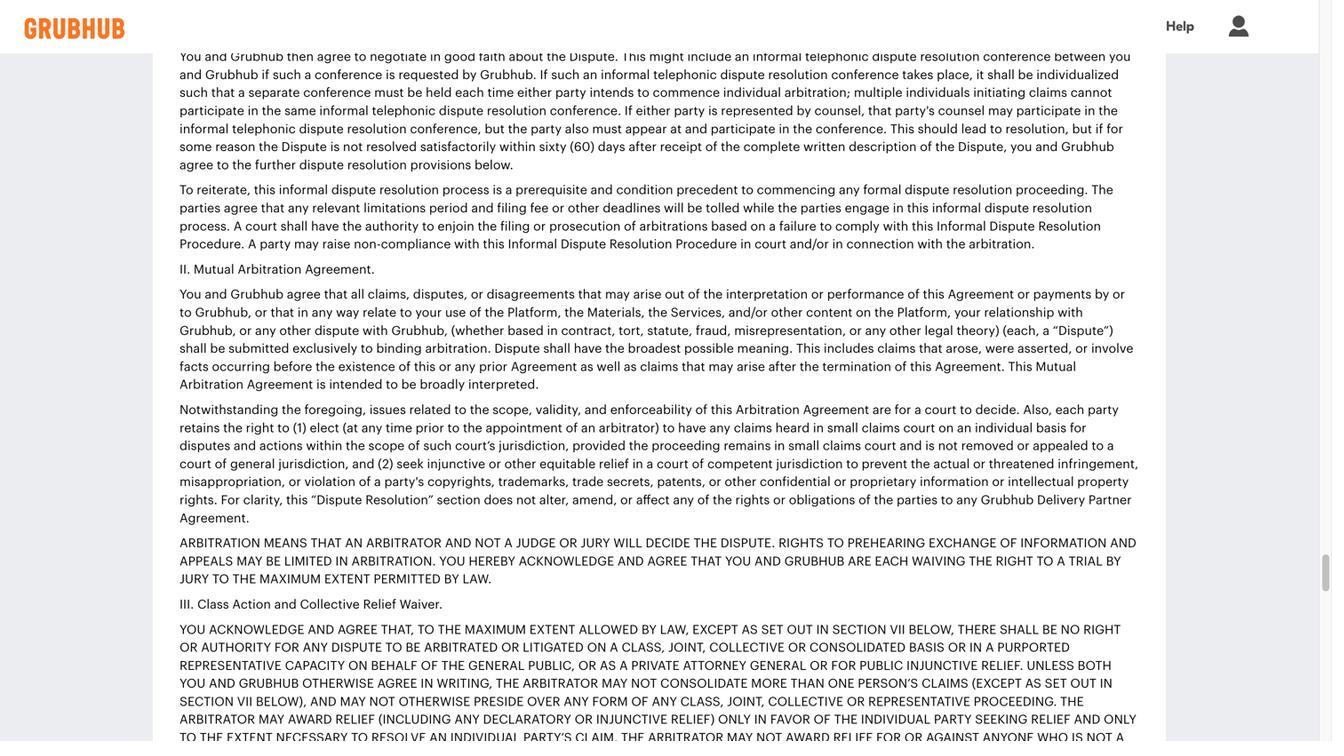 Task type: describe. For each thing, give the bounding box(es) containing it.
0 horizontal spatial must
[[374, 87, 404, 99]]

the left the rights on the bottom right of the page
[[713, 494, 732, 507]]

0 vertical spatial on
[[587, 642, 607, 654]]

of down patents,
[[698, 494, 710, 507]]

actions
[[259, 440, 303, 453]]

does
[[484, 494, 513, 507]]

in up the consolidated
[[817, 624, 829, 636]]

0 vertical spatial collective
[[710, 642, 785, 654]]

the down misrepresentation,
[[800, 361, 819, 373]]

possible
[[684, 343, 734, 355]]

not down "private"
[[631, 678, 657, 690]]

and left then
[[205, 51, 227, 63]]

misappropriation,
[[180, 476, 285, 489]]

individualized
[[1037, 69, 1120, 81]]

1 horizontal spatial jury
[[581, 537, 610, 550]]

resolution down grubhub.
[[487, 105, 547, 117]]

other up trademarks,
[[505, 458, 536, 471]]

extent inside arbitration means that an arbitrator and not a judge or jury will decide the dispute. rights to prehearing exchange of information and appeals may be limited in arbitration. you hereby acknowledge and agree that you and grubhub are each waiving the right to a trial by jury to the maximum extent permitted by law.
[[324, 574, 370, 586]]

resolution down 'dispute,'
[[953, 184, 1013, 197]]

represented
[[721, 105, 794, 117]]

telephonic up arbitration;
[[805, 51, 869, 63]]

2 horizontal spatial participate
[[1017, 105, 1082, 117]]

2 vertical spatial for
[[1070, 422, 1087, 435]]

there
[[958, 624, 997, 636]]

individual inside the notwithstanding the foregoing, issues related to the scope, validity, and enforceability of this arbitration agreement are for a court to decide. also, each party retains the right to (1) elect (at any time prior to the appointment of an arbitrator) to have any claims heard in small claims court on an individual basis for disputes and actions within the scope of such court's jurisdiction, provided the proceeding remains in small claims court and is not removed or appealed to a court of general jurisdiction, and (2) seek injunctive or other equitable relief in a court of competent jurisdiction to prevent the actual or threatened infringement, misappropriation, or violation of a party's copyrights, trademarks, trade secrets, patents, or other confidential or proprietary information or intellectual property rights. for clarity, this "dispute resolution" section does not alter, amend, or affect any of the rights or obligations of the parties to any grubhub delivery partner agreement.
[[975, 422, 1033, 435]]

this up remains at the bottom right of page
[[711, 404, 733, 417]]

0 horizontal spatial parties
[[180, 202, 221, 215]]

shall up facts
[[180, 343, 207, 355]]

separate
[[248, 87, 300, 99]]

this up connection
[[912, 220, 934, 233]]

to right lead at the right
[[990, 123, 1003, 135]]

any up broadly
[[455, 361, 476, 373]]

a inside you and grubhub agree that all claims, disputes, or disagreements that may arise out of the interpretation or performance of this agreement or payments by or to grubhub, or that in any way relate to your use of the platform, the materials, the services, and/or other content on the platform, your relationship with grubhub, or any other dispute with grubhub, (whether based in contract, tort, statute, fraud, misrepresentation, or any other legal theory) (each, a "dispute") shall be submitted exclusively to binding arbitration. dispute shall have the broadest possible meaning. this includes claims that arose, were asserted, or involve facts occurring before the existence of this or any prior agreement as well as claims that may arise after the termination of this agreement. this mutual arbitration agreement is intended to be broadly interpreted.
[[1043, 325, 1050, 337]]

this down further
[[254, 184, 276, 197]]

in up secrets,
[[633, 458, 644, 471]]

a down the allowed
[[610, 642, 619, 654]]

patents,
[[657, 476, 706, 489]]

2 horizontal spatial relief
[[1031, 714, 1071, 727]]

misrepresentation,
[[735, 325, 846, 337]]

a up ii. mutual arbitration agreement.
[[248, 238, 257, 251]]

claims down are
[[862, 422, 900, 435]]

asserted,
[[1018, 343, 1073, 355]]

that up submitted
[[271, 307, 294, 319]]

1 vertical spatial for
[[895, 404, 912, 417]]

maximum inside you acknowledge and agree that, to the maximum extent allowed by law, except as set out in section vii below, there shall be no right or authority for any dispute to be arbitrated or litigated on a class, joint, collective or consolidated basis or in a purported representative capacity on behalf of the general public, or as a private attorney general or for public injunctive relief. unless both you and grubhub otherwise agree in writing, the arbitrator may not consolidate more than one person's claims (except as set out in section vii below), and may not otherwise preside over any form of any class, joint, collective or representative proceeding. the arbitrator may award relief (including any declaratory or injunctive relief) only in favor of the individual party seeking relief and only to the extent necessary to resolve an individual party's claim. the arbitrator may not award relief for or against anyone who is
[[465, 624, 526, 636]]

preside
[[474, 696, 524, 709]]

one
[[828, 678, 855, 690]]

the left actual
[[911, 458, 931, 471]]

relationship
[[985, 307, 1055, 319]]

faith
[[479, 51, 506, 63]]

you up law.
[[439, 556, 466, 568]]

conference up multiple
[[832, 69, 899, 81]]

procedure.
[[180, 238, 245, 251]]

of right termination
[[895, 361, 907, 373]]

in down both
[[1100, 678, 1113, 690]]

1 vertical spatial either
[[636, 105, 671, 117]]

1 your from the left
[[415, 307, 442, 319]]

actual
[[934, 458, 970, 471]]

right inside arbitration means that an arbitrator and not a judge or jury will decide the dispute. rights to prehearing exchange of information and appeals may be limited in arbitration. you hereby acknowledge and agree that you and grubhub are each waiving the right to a trial by jury to the maximum extent permitted by law.
[[996, 556, 1034, 568]]

prior inside the notwithstanding the foregoing, issues related to the scope, validity, and enforceability of this arbitration agreement are for a court to decide. also, each party retains the right to (1) elect (at any time prior to the appointment of an arbitrator) to have any claims heard in small claims court on an individual basis for disputes and actions within the scope of such court's jurisdiction, provided the proceeding remains in small claims court and is not removed or appealed to a court of general jurisdiction, and (2) seek injunctive or other equitable relief in a court of competent jurisdiction to prevent the actual or threatened infringement, misappropriation, or violation of a party's copyrights, trademarks, trade secrets, patents, or other confidential or proprietary information or intellectual property rights. for clarity, this "dispute resolution" section does not alter, amend, or affect any of the rights or obligations of the parties to any grubhub delivery partner agreement.
[[416, 422, 444, 435]]

exchange
[[929, 537, 997, 550]]

1 vertical spatial filing
[[500, 220, 530, 233]]

to reiterate, this informal dispute resolution process is a prerequisite and condition precedent to commencing any formal dispute resolution proceeding. the parties agree that any relevant limitations period and filing fee or other deadlines will be tolled while the parties engage in this informal dispute resolution process. a court shall have the authority to enjoin the filing or prosecution of arbitrations based on a failure to comply with this informal dispute resolution procedure. a party may raise non-compliance with this informal dispute resolution procedure in court and/or in connection with the arbitration.
[[180, 184, 1114, 251]]

reiterate,
[[197, 184, 251, 197]]

and down dispute. at bottom
[[755, 556, 781, 568]]

good
[[444, 51, 476, 63]]

the right about
[[547, 51, 566, 63]]

1 vertical spatial jurisdiction,
[[278, 458, 349, 471]]

iii.
[[180, 599, 194, 611]]

arbitration inside you and grubhub agree that all claims, disputes, or disagreements that may arise out of the interpretation or performance of this agreement or payments by or to grubhub, or that in any way relate to your use of the platform, the materials, the services, and/or other content on the platform, your relationship with grubhub, or any other dispute with grubhub, (whether based in contract, tort, statute, fraud, misrepresentation, or any other legal theory) (each, a "dispute") shall be submitted exclusively to binding arbitration. dispute shall have the broadest possible meaning. this includes claims that arose, were asserted, or involve facts occurring before the existence of this or any prior agreement as well as claims that may arise after the termination of this agreement. this mutual arbitration agreement is intended to be broadly interpreted.
[[180, 379, 244, 391]]

to up compliance
[[422, 220, 435, 233]]

resolution up the 'limitations'
[[379, 184, 439, 197]]

in up the complete
[[779, 123, 790, 135]]

1 vertical spatial if
[[1096, 123, 1104, 135]]

copyrights,
[[428, 476, 495, 489]]

broadest
[[628, 343, 681, 355]]

1 horizontal spatial arise
[[737, 361, 765, 373]]

grubhub image
[[18, 18, 132, 39]]

and right at
[[685, 123, 708, 135]]

trademarks,
[[498, 476, 569, 489]]

means
[[264, 537, 307, 550]]

ii. mutual arbitration agreement.
[[180, 264, 375, 276]]

procedure
[[676, 238, 737, 251]]

this up description
[[891, 123, 915, 135]]

0 horizontal spatial vii
[[237, 696, 253, 709]]

0 vertical spatial arbitration
[[238, 264, 302, 276]]

a up hereby
[[504, 537, 513, 550]]

informal up arbitration;
[[753, 51, 802, 63]]

with down payments
[[1058, 307, 1084, 319]]

of up (whether
[[470, 307, 482, 319]]

enjoin
[[438, 220, 475, 233]]

in up exclusively
[[298, 307, 309, 319]]

(at
[[343, 422, 358, 435]]

2 but from the left
[[1073, 123, 1093, 135]]

not inside arbitration means that an arbitrator and not a judge or jury will decide the dispute. rights to prehearing exchange of information and appeals may be limited in arbitration. you hereby acknowledge and agree that you and grubhub are each waiving the right to a trial by jury to the maximum extent permitted by law.
[[475, 537, 501, 550]]

information
[[1021, 537, 1107, 550]]

the left the complete
[[721, 141, 740, 153]]

use
[[445, 307, 466, 319]]

the
[[1092, 184, 1114, 197]]

2 your from the left
[[955, 307, 981, 319]]

1 vertical spatial be
[[1043, 624, 1058, 636]]

favor
[[771, 714, 811, 727]]

the up the "services,"
[[704, 289, 723, 301]]

1 vertical spatial injunctive
[[596, 714, 668, 727]]

resolve
[[372, 732, 426, 741]]

the up court's on the left of the page
[[463, 422, 483, 435]]

be up the initiating
[[1018, 69, 1034, 81]]

resolution up resolved
[[347, 123, 407, 135]]

0 vertical spatial award
[[288, 714, 332, 727]]

counsel,
[[815, 105, 865, 117]]

2 platform, from the left
[[898, 307, 951, 319]]

to up infringement,
[[1092, 440, 1104, 453]]

an down dispute.
[[583, 69, 598, 81]]

you for you and grubhub then agree to negotiate in good faith about the dispute. this might include an informal telephonic dispute resolution conference between you and grubhub if such a conference is requested by grubhub. if such an informal telephonic dispute resolution conference takes place, it shall be individualized such that a separate conference must be held each time either party intends to commence individual arbitration; multiple individuals initiating claims cannot participate in the same informal telephonic dispute resolution conference. if either party is represented by counsel, that party's counsel may participate in the informal telephonic dispute resolution conference, but the party also must appear at and participate in the conference. this should lead to resolution, but if for some reason the dispute is not resolved satisfactorily within sixty (60) days after receipt of the complete written description of the dispute, you and grubhub agree to the further dispute resolution provisions below.
[[180, 51, 202, 63]]

1 vertical spatial jury
[[180, 574, 209, 586]]

well
[[597, 361, 621, 373]]

"dispute
[[311, 494, 362, 507]]

services,
[[671, 307, 726, 319]]

party inside the notwithstanding the foregoing, issues related to the scope, validity, and enforceability of this arbitration agreement are for a court to decide. also, each party retains the right to (1) elect (at any time prior to the appointment of an arbitrator) to have any claims heard in small claims court on an individual basis for disputes and actions within the scope of such court's jurisdiction, provided the proceeding remains in small claims court and is not removed or appealed to a court of general jurisdiction, and (2) seek injunctive or other equitable relief in a court of competent jurisdiction to prevent the actual or threatened infringement, misappropriation, or violation of a party's copyrights, trademarks, trade secrets, patents, or other confidential or proprietary information or intellectual property rights. for clarity, this "dispute resolution" section does not alter, amend, or affect any of the rights or obligations of the parties to any grubhub delivery partner agreement.
[[1088, 404, 1119, 417]]

who
[[1038, 732, 1069, 741]]

about
[[509, 51, 544, 63]]

(each,
[[1003, 325, 1040, 337]]

0 horizontal spatial if
[[540, 69, 548, 81]]

not up (including
[[369, 696, 395, 709]]

rights.
[[180, 494, 218, 507]]

lead
[[962, 123, 987, 135]]

1 horizontal spatial individual
[[861, 714, 931, 727]]

1 vertical spatial as
[[600, 660, 616, 672]]

2 vertical spatial for
[[877, 732, 902, 741]]

is down negotiate
[[386, 69, 395, 81]]

2 vertical spatial not
[[516, 494, 536, 507]]

0 horizontal spatial on
[[348, 660, 368, 672]]

competent
[[708, 458, 773, 471]]

0 vertical spatial injunctive
[[907, 660, 978, 672]]

litigated
[[523, 642, 584, 654]]

at
[[671, 123, 682, 135]]

to
[[180, 184, 193, 197]]

to right intends
[[638, 87, 650, 99]]

0 vertical spatial by
[[462, 69, 477, 81]]

party up also
[[556, 87, 587, 99]]

with down relate
[[363, 325, 388, 337]]

the down exclusively
[[316, 361, 335, 373]]

1 vertical spatial collective
[[768, 696, 844, 709]]

not inside you and grubhub then agree to negotiate in good faith about the dispute. this might include an informal telephonic dispute resolution conference between you and grubhub if such a conference is requested by grubhub. if such an informal telephonic dispute resolution conference takes place, it shall be individualized such that a separate conference must be held each time either party intends to commence individual arbitration; multiple individuals initiating claims cannot participate in the same informal telephonic dispute resolution conference. if either party is represented by counsel, that party's counsel may participate in the informal telephonic dispute resolution conference, but the party also must appear at and participate in the conference. this should lead to resolution, but if for some reason the dispute is not resolved satisfactorily within sixty (60) days after receipt of the complete written description of the dispute, you and grubhub agree to the further dispute resolution provisions below.
[[343, 141, 363, 153]]

0 horizontal spatial set
[[762, 624, 784, 636]]

retains
[[180, 422, 220, 435]]

appear
[[625, 123, 667, 135]]

satisfactorily
[[420, 141, 496, 153]]

unless
[[1027, 660, 1075, 672]]

dispute inside you and grubhub then agree to negotiate in good faith about the dispute. this might include an informal telephonic dispute resolution conference between you and grubhub if such a conference is requested by grubhub. if such an informal telephonic dispute resolution conference takes place, it shall be individualized such that a separate conference must be held each time either party intends to commence individual arbitration; multiple individuals initiating claims cannot participate in the same informal telephonic dispute resolution conference. if either party is represented by counsel, that party's counsel may participate in the informal telephonic dispute resolution conference, but the party also must appear at and participate in the conference. this should lead to resolution, but if for some reason the dispute is not resolved satisfactorily within sixty (60) days after receipt of the complete written description of the dispute, you and grubhub agree to the further dispute resolution provisions below.
[[282, 141, 327, 153]]

in down formal
[[893, 202, 904, 215]]

1 horizontal spatial parties
[[801, 202, 842, 215]]

theory)
[[957, 325, 1000, 337]]

1 vertical spatial you
[[1011, 141, 1033, 153]]

same
[[285, 105, 316, 117]]

period
[[429, 202, 468, 215]]

1 vertical spatial joint,
[[727, 696, 765, 709]]

equitable
[[540, 458, 596, 471]]

may down more
[[727, 732, 753, 741]]

while
[[743, 202, 775, 215]]

a down while
[[769, 220, 776, 233]]

agree inside to reiterate, this informal dispute resolution process is a prerequisite and condition precedent to commencing any formal dispute resolution proceeding. the parties agree that any relevant limitations period and filing fee or other deadlines will be tolled while the parties engage in this informal dispute resolution process. a court shall have the authority to enjoin the filing or prosecution of arbitrations based on a failure to comply with this informal dispute resolution procedure. a party may raise non-compliance with this informal dispute resolution procedure in court and/or in connection with the arbitration.
[[224, 202, 258, 215]]

is inside to reiterate, this informal dispute resolution process is a prerequisite and condition precedent to commencing any formal dispute resolution proceeding. the parties agree that any relevant limitations period and filing fee or other deadlines will be tolled while the parties engage in this informal dispute resolution process. a court shall have the authority to enjoin the filing or prosecution of arbitrations based on a failure to comply with this informal dispute resolution procedure. a party may raise non-compliance with this informal dispute resolution procedure in court and/or in connection with the arbitration.
[[493, 184, 502, 197]]

and right action
[[274, 599, 297, 611]]

validity,
[[536, 404, 582, 417]]

0 vertical spatial jurisdiction,
[[499, 440, 569, 453]]

of up seek
[[408, 440, 420, 453]]

dispute inside you and grubhub agree that all claims, disputes, or disagreements that may arise out of the interpretation or performance of this agreement or payments by or to grubhub, or that in any way relate to your use of the platform, the materials, the services, and/or other content on the platform, your relationship with grubhub, or any other dispute with grubhub, (whether based in contract, tort, statute, fraud, misrepresentation, or any other legal theory) (each, a "dispute") shall be submitted exclusively to binding arbitration. dispute shall have the broadest possible meaning. this includes claims that arose, were asserted, or involve facts occurring before the existence of this or any prior agreement as well as claims that may arise after the termination of this agreement. this mutual arbitration agreement is intended to be broadly interpreted.
[[315, 325, 359, 337]]

to down ii.
[[180, 307, 192, 319]]

within inside the notwithstanding the foregoing, issues related to the scope, validity, and enforceability of this arbitration agreement are for a court to decide. also, each party retains the right to (1) elect (at any time prior to the appointment of an arbitrator) to have any claims heard in small claims court on an individual basis for disputes and actions within the scope of such court's jurisdiction, provided the proceeding remains in small claims court and is not removed or appealed to a court of general jurisdiction, and (2) seek injunctive or other equitable relief in a court of competent jurisdiction to prevent the actual or threatened infringement, misappropriation, or violation of a party's copyrights, trademarks, trade secrets, patents, or other confidential or proprietary information or intellectual property rights. for clarity, this "dispute resolution" section does not alter, amend, or affect any of the rights or obligations of the parties to any grubhub delivery partner agreement.
[[306, 440, 343, 453]]

1 general from the left
[[468, 660, 525, 672]]

such down dispute.
[[551, 69, 580, 81]]

0 horizontal spatial that
[[311, 537, 342, 550]]

contract,
[[561, 325, 616, 337]]

the up (1)
[[282, 404, 301, 417]]

such up some
[[180, 87, 208, 99]]

prior inside you and grubhub agree that all claims, disputes, or disagreements that may arise out of the interpretation or performance of this agreement or payments by or to grubhub, or that in any way relate to your use of the platform, the materials, the services, and/or other content on the platform, your relationship with grubhub, or any other dispute with grubhub, (whether based in contract, tort, statute, fraud, misrepresentation, or any other legal theory) (each, a "dispute") shall be submitted exclusively to binding arbitration. dispute shall have the broadest possible meaning. this includes claims that arose, were asserted, or involve facts occurring before the existence of this or any prior agreement as well as claims that may arise after the termination of this agreement. this mutual arbitration agreement is intended to be broadly interpreted.
[[479, 361, 508, 373]]

0 horizontal spatial informal
[[508, 238, 558, 251]]

0 horizontal spatial for
[[274, 642, 299, 654]]

0 vertical spatial joint,
[[669, 642, 706, 654]]

informal up intends
[[601, 69, 650, 81]]

decide
[[646, 537, 691, 550]]

authority
[[201, 642, 271, 654]]

by inside you acknowledge and agree that, to the maximum extent allowed by law, except as set out in section vii below, there shall be no right or authority for any dispute to be arbitrated or litigated on a class, joint, collective or consolidated basis or in a purported representative capacity on behalf of the general public, or as a private attorney general or for public injunctive relief. unless both you and grubhub otherwise agree in writing, the arbitrator may not consolidate more than one person's claims (except as set out in section vii below), and may not otherwise preside over any form of any class, joint, collective or representative proceeding. the arbitrator may award relief (including any declaratory or injunctive relief) only in favor of the individual party seeking relief and only to the extent necessary to resolve an individual party's claim. the arbitrator may not award relief for or against anyone who is
[[642, 624, 657, 636]]

law,
[[660, 624, 689, 636]]

dispute,
[[958, 141, 1008, 153]]

are
[[873, 404, 892, 417]]

that down legal
[[919, 343, 943, 355]]

1 vertical spatial set
[[1045, 678, 1067, 690]]

shall inside to reiterate, this informal dispute resolution process is a prerequisite and condition precedent to commencing any formal dispute resolution proceeding. the parties agree that any relevant limitations period and filing fee or other deadlines will be tolled while the parties engage in this informal dispute resolution process. a court shall have the authority to enjoin the filing or prosecution of arbitrations based on a failure to comply with this informal dispute resolution procedure. a party may raise non-compliance with this informal dispute resolution procedure in court and/or in connection with the arbitration.
[[281, 220, 308, 233]]

0 horizontal spatial class,
[[622, 642, 665, 654]]

heard
[[776, 422, 810, 435]]

deadlines
[[603, 202, 661, 215]]

shall inside you and grubhub then agree to negotiate in good faith about the dispute. this might include an informal telephonic dispute resolution conference between you and grubhub if such a conference is requested by grubhub. if such an informal telephonic dispute resolution conference takes place, it shall be individualized such that a separate conference must be held each time either party intends to commence individual arbitration; multiple individuals initiating claims cannot participate in the same informal telephonic dispute resolution conference. if either party is represented by counsel, that party's counsel may participate in the informal telephonic dispute resolution conference, but the party also must appear at and participate in the conference. this should lead to resolution, but if for some reason the dispute is not resolved satisfactorily within sixty (60) days after receipt of the complete written description of the dispute, you and grubhub agree to the further dispute resolution provisions below.
[[988, 69, 1015, 81]]

0 vertical spatial filing
[[497, 202, 527, 215]]

failure
[[780, 220, 817, 233]]

1 but from the left
[[485, 123, 505, 135]]

2 vertical spatial be
[[406, 642, 421, 654]]

with down enjoin
[[454, 238, 480, 251]]

performance
[[827, 289, 905, 301]]

in down while
[[741, 238, 752, 251]]

0 horizontal spatial arise
[[634, 289, 662, 301]]

grubhub, up facts
[[180, 325, 236, 337]]

is inside you and grubhub agree that all claims, disputes, or disagreements that may arise out of the interpretation or performance of this agreement or payments by or to grubhub, or that in any way relate to your use of the platform, the materials, the services, and/or other content on the platform, your relationship with grubhub, or any other dispute with grubhub, (whether based in contract, tort, statute, fraud, misrepresentation, or any other legal theory) (each, a "dispute") shall be submitted exclusively to binding arbitration. dispute shall have the broadest possible meaning. this includes claims that arose, were asserted, or involve facts occurring before the existence of this or any prior agreement as well as claims that may arise after the termination of this agreement. this mutual arbitration agreement is intended to be broadly interpreted.
[[316, 379, 326, 391]]

any up remains at the bottom right of page
[[710, 422, 731, 435]]

form
[[592, 696, 628, 709]]

time inside you and grubhub then agree to negotiate in good faith about the dispute. this might include an informal telephonic dispute resolution conference between you and grubhub if such a conference is requested by grubhub. if such an informal telephonic dispute resolution conference takes place, it shall be individualized such that a separate conference must be held each time either party intends to commence individual arbitration; multiple individuals initiating claims cannot participate in the same informal telephonic dispute resolution conference. if either party is represented by counsel, that party's counsel may participate in the informal telephonic dispute resolution conference, but the party also must appear at and participate in the conference. this should lead to resolution, but if for some reason the dispute is not resolved satisfactorily within sixty (60) days after receipt of the complete written description of the dispute, you and grubhub agree to the further dispute resolution provisions below.
[[488, 87, 514, 99]]

1 vertical spatial must
[[592, 123, 622, 135]]

0 horizontal spatial relief
[[336, 714, 375, 727]]

way
[[336, 307, 359, 319]]

1 horizontal spatial representative
[[869, 696, 971, 709]]

may inside to reiterate, this informal dispute resolution process is a prerequisite and condition precedent to commencing any formal dispute resolution proceeding. the parties agree that any relevant limitations period and filing fee or other deadlines will be tolled while the parties engage in this informal dispute resolution process. a court shall have the authority to enjoin the filing or prosecution of arbitrations based on a failure to comply with this informal dispute resolution procedure. a party may raise non-compliance with this informal dispute resolution procedure in court and/or in connection with the arbitration.
[[294, 238, 319, 251]]

such inside the notwithstanding the foregoing, issues related to the scope, validity, and enforceability of this arbitration agreement are for a court to decide. also, each party retains the right to (1) elect (at any time prior to the appointment of an arbitrator) to have any claims heard in small claims court on an individual basis for disputes and actions within the scope of such court's jurisdiction, provided the proceeding remains in small claims court and is not removed or appealed to a court of general jurisdiction, and (2) seek injunctive or other equitable relief in a court of competent jurisdiction to prevent the actual or threatened infringement, misappropriation, or violation of a party's copyrights, trademarks, trade secrets, patents, or other confidential or proprietary information or intellectual property rights. for clarity, this "dispute resolution" section does not alter, amend, or affect any of the rights or obligations of the parties to any grubhub delivery partner agreement.
[[423, 440, 452, 453]]

law.
[[463, 574, 492, 586]]

the down performance
[[875, 307, 894, 319]]

statute,
[[648, 325, 693, 337]]

public
[[860, 660, 904, 672]]

(except
[[972, 678, 1022, 690]]

maximum inside arbitration means that an arbitrator and not a judge or jury will decide the dispute. rights to prehearing exchange of information and appeals may be limited in arbitration. you hereby acknowledge and agree that you and grubhub are each waiving the right to a trial by jury to the maximum extent permitted by law.
[[259, 574, 321, 586]]

1 horizontal spatial as
[[742, 624, 758, 636]]

any up engage
[[839, 184, 860, 197]]

includes
[[824, 343, 874, 355]]

then
[[287, 51, 314, 63]]

the up contract,
[[565, 307, 584, 319]]

agree down some
[[180, 159, 213, 172]]

may up the materials,
[[605, 289, 630, 301]]

party inside to reiterate, this informal dispute resolution process is a prerequisite and condition precedent to commencing any formal dispute resolution proceeding. the parties agree that any relevant limitations period and filing fee or other deadlines will be tolled while the parties engage in this informal dispute resolution process. a court shall have the authority to enjoin the filing or prosecution of arbitrations based on a failure to comply with this informal dispute resolution procedure. a party may raise non-compliance with this informal dispute resolution procedure in court and/or in connection with the arbitration.
[[260, 238, 291, 251]]

this down process
[[483, 238, 505, 251]]

on inside to reiterate, this informal dispute resolution process is a prerequisite and condition precedent to commencing any formal dispute resolution proceeding. the parties agree that any relevant limitations period and filing fee or other deadlines will be tolled while the parties engage in this informal dispute resolution process. a court shall have the authority to enjoin the filing or prosecution of arbitrations based on a failure to comply with this informal dispute resolution procedure. a party may raise non-compliance with this informal dispute resolution procedure in court and/or in connection with the arbitration.
[[751, 220, 766, 233]]

1 horizontal spatial participate
[[711, 123, 776, 135]]

have inside you and grubhub agree that all claims, disputes, or disagreements that may arise out of the interpretation or performance of this agreement or payments by or to grubhub, or that in any way relate to your use of the platform, the materials, the services, and/or other content on the platform, your relationship with grubhub, or any other dispute with grubhub, (whether based in contract, tort, statute, fraud, misrepresentation, or any other legal theory) (each, a "dispute") shall be submitted exclusively to binding arbitration. dispute shall have the broadest possible meaning. this includes claims that arose, were asserted, or involve facts occurring before the existence of this or any prior agreement as well as claims that may arise after the termination of this agreement. this mutual arbitration agreement is intended to be broadly interpreted.
[[574, 343, 602, 355]]

2 horizontal spatial not
[[939, 440, 958, 453]]

appeals
[[180, 556, 233, 568]]

the down commencing
[[778, 202, 798, 215]]

may inside arbitration means that an arbitrator and not a judge or jury will decide the dispute. rights to prehearing exchange of information and appeals may be limited in arbitration. you hereby acknowledge and agree that you and grubhub are each waiving the right to a trial by jury to the maximum extent permitted by law.
[[237, 556, 263, 568]]

1 vertical spatial class,
[[681, 696, 724, 709]]

more
[[751, 678, 788, 690]]

claims
[[922, 678, 969, 690]]

over
[[527, 696, 561, 709]]

1 vertical spatial agree
[[338, 624, 378, 636]]

other up exclusively
[[280, 325, 311, 337]]

0 horizontal spatial either
[[517, 87, 552, 99]]

conference up the initiating
[[984, 51, 1051, 63]]

this left might
[[622, 51, 646, 63]]

1 horizontal spatial section
[[833, 624, 887, 636]]

provisions
[[410, 159, 471, 172]]

such up "separate"
[[273, 69, 301, 81]]

informal right same
[[320, 105, 369, 117]]

1 horizontal spatial relief
[[834, 732, 873, 741]]

0 vertical spatial if
[[262, 69, 269, 81]]

to right failure
[[820, 220, 832, 233]]

arbitration. inside you and grubhub agree that all claims, disputes, or disagreements that may arise out of the interpretation or performance of this agreement or payments by or to grubhub, or that in any way relate to your use of the platform, the materials, the services, and/or other content on the platform, your relationship with grubhub, or any other dispute with grubhub, (whether based in contract, tort, statute, fraud, misrepresentation, or any other legal theory) (each, a "dispute") shall be submitted exclusively to binding arbitration. dispute shall have the broadest possible meaning. this includes claims that arose, were asserted, or involve facts occurring before the existence of this or any prior agreement as well as claims that may arise after the termination of this agreement. this mutual arbitration agreement is intended to be broadly interpreted.
[[425, 343, 491, 355]]

any left way
[[312, 307, 333, 319]]

to up the proceeding
[[663, 422, 675, 435]]

acknowledge inside you acknowledge and agree that, to the maximum extent allowed by law, except as set out in section vii below, there shall be no right or authority for any dispute to be arbitrated or litigated on a class, joint, collective or consolidated basis or in a purported representative capacity on behalf of the general public, or as a private attorney general or for public injunctive relief. unless both you and grubhub otherwise agree in writing, the arbitrator may not consolidate more than one person's claims (except as set out in section vii below), and may not otherwise preside over any form of any class, joint, collective or representative proceeding. the arbitrator may award relief (including any declaratory or injunctive relief) only in favor of the individual party seeking relief and only to the extent necessary to resolve an individual party's claim. the arbitrator may not award relief for or against anyone who is
[[209, 624, 305, 636]]

2 vertical spatial agree
[[377, 678, 417, 690]]

the right enjoin
[[478, 220, 497, 233]]

you for you and grubhub agree that all claims, disputes, or disagreements that may arise out of the interpretation or performance of this agreement or payments by or to grubhub, or that in any way relate to your use of the platform, the materials, the services, and/or other content on the platform, your relationship with grubhub, or any other dispute with grubhub, (whether based in contract, tort, statute, fraud, misrepresentation, or any other legal theory) (each, a "dispute") shall be submitted exclusively to binding arbitration. dispute shall have the broadest possible meaning. this includes claims that arose, were asserted, or involve facts occurring before the existence of this or any prior agreement as well as claims that may arise after the termination of this agreement. this mutual arbitration agreement is intended to be broadly interpreted.
[[180, 289, 202, 301]]

1 vertical spatial resolution
[[610, 238, 673, 251]]

reason
[[215, 141, 256, 153]]

right inside you acknowledge and agree that, to the maximum extent allowed by law, except as set out in section vii below, there shall be no right or authority for any dispute to be arbitrated or litigated on a class, joint, collective or consolidated basis or in a purported representative capacity on behalf of the general public, or as a private attorney general or for public injunctive relief. unless both you and grubhub otherwise agree in writing, the arbitrator may not consolidate more than one person's claims (except as set out in section vii below), and may not otherwise preside over any form of any class, joint, collective or representative proceeding. the arbitrator may award relief (including any declaratory or injunctive relief) only in favor of the individual party seeking relief and only to the extent necessary to resolve an individual party's claim. the arbitrator may not award relief for or against anyone who is
[[1084, 624, 1121, 636]]

agreement. inside the notwithstanding the foregoing, issues related to the scope, validity, and enforceability of this arbitration agreement are for a court to decide. also, each party retains the right to (1) elect (at any time prior to the appointment of an arbitrator) to have any claims heard in small claims court on an individual basis for disputes and actions within the scope of such court's jurisdiction, provided the proceeding remains in small claims court and is not removed or appealed to a court of general jurisdiction, and (2) seek injunctive or other equitable relief in a court of competent jurisdiction to prevent the actual or threatened infringement, misappropriation, or violation of a party's copyrights, trademarks, trade secrets, patents, or other confidential or proprietary information or intellectual property rights. for clarity, this "dispute resolution" section does not alter, amend, or affect any of the rights or obligations of the parties to any grubhub delivery partner agreement.
[[180, 512, 250, 525]]

2 as from the left
[[624, 361, 637, 373]]

2 vertical spatial extent
[[227, 732, 273, 741]]

to up issues
[[386, 379, 398, 391]]

0 horizontal spatial out
[[787, 624, 813, 636]]

a up infringement,
[[1108, 440, 1114, 453]]

comply
[[836, 220, 880, 233]]

1 vertical spatial conference.
[[816, 123, 887, 135]]

that up way
[[324, 289, 348, 301]]

the down (at
[[346, 440, 365, 453]]

arbitrator inside arbitration means that an arbitrator and not a judge or jury will decide the dispute. rights to prehearing exchange of information and appeals may be limited in arbitration. you hereby acknowledge and agree that you and grubhub are each waiving the right to a trial by jury to the maximum extent permitted by law.
[[366, 537, 442, 550]]

individual inside you and grubhub then agree to negotiate in good faith about the dispute. this might include an informal telephonic dispute resolution conference between you and grubhub if such a conference is requested by grubhub. if such an informal telephonic dispute resolution conference takes place, it shall be individualized such that a separate conference must be held each time either party intends to commence individual arbitration; multiple individuals initiating claims cannot participate in the same informal telephonic dispute resolution conference. if either party is represented by counsel, that party's counsel may participate in the informal telephonic dispute resolution conference, but the party also must appear at and participate in the conference. this should lead to resolution, but if for some reason the dispute is not resolved satisfactorily within sixty (60) days after receipt of the complete written description of the dispute, you and grubhub agree to the further dispute resolution provisions below.
[[723, 87, 781, 99]]

is inside the notwithstanding the foregoing, issues related to the scope, validity, and enforceability of this arbitration agreement are for a court to decide. also, each party retains the right to (1) elect (at any time prior to the appointment of an arbitrator) to have any claims heard in small claims court on an individual basis for disputes and actions within the scope of such court's jurisdiction, provided the proceeding remains in small claims court and is not removed or appealed to a court of general jurisdiction, and (2) seek injunctive or other equitable relief in a court of competent jurisdiction to prevent the actual or threatened infringement, misappropriation, or violation of a party's copyrights, trademarks, trade secrets, patents, or other confidential or proprietary information or intellectual property rights. for clarity, this "dispute resolution" section does not alter, amend, or affect any of the rights or obligations of the parties to any grubhub delivery partner agreement.
[[926, 440, 935, 453]]

0 horizontal spatial mutual
[[194, 264, 234, 276]]

1 horizontal spatial small
[[828, 422, 859, 435]]

2 horizontal spatial as
[[1026, 678, 1042, 690]]

0 horizontal spatial participate
[[180, 105, 244, 117]]



Task type: locate. For each thing, give the bounding box(es) containing it.
to down information
[[941, 494, 954, 507]]

0 horizontal spatial on
[[751, 220, 766, 233]]

1 horizontal spatial within
[[500, 141, 536, 153]]

other down competent
[[725, 476, 757, 489]]

individual
[[723, 87, 781, 99], [975, 422, 1033, 435]]

1 only from the left
[[718, 714, 751, 727]]

1 vertical spatial that
[[691, 556, 722, 568]]

iii. class action and collective relief waiver.
[[180, 599, 443, 611]]

affect
[[636, 494, 670, 507]]

other up the prosecution on the top left of the page
[[568, 202, 600, 215]]

obligations
[[789, 494, 856, 507]]

0 vertical spatial representative
[[180, 660, 282, 672]]

1 vertical spatial acknowledge
[[209, 624, 305, 636]]

not left resolved
[[343, 141, 363, 153]]

agree
[[317, 51, 351, 63], [180, 159, 213, 172], [224, 202, 258, 215], [287, 289, 321, 301]]

only right relief) at bottom
[[718, 714, 751, 727]]

2 horizontal spatial by
[[1095, 289, 1110, 301]]

0 vertical spatial jury
[[581, 537, 610, 550]]

2 horizontal spatial for
[[1107, 123, 1124, 135]]

arbitrator
[[366, 537, 442, 550], [523, 678, 599, 690], [180, 714, 255, 727], [648, 732, 724, 741]]

grubhub inside you and grubhub agree that all claims, disputes, or disagreements that may arise out of the interpretation or performance of this agreement or payments by or to grubhub, or that in any way relate to your use of the platform, the materials, the services, and/or other content on the platform, your relationship with grubhub, or any other dispute with grubhub, (whether based in contract, tort, statute, fraud, misrepresentation, or any other legal theory) (each, a "dispute") shall be submitted exclusively to binding arbitration. dispute shall have the broadest possible meaning. this includes claims that arose, were asserted, or involve facts occurring before the existence of this or any prior agreement as well as claims that may arise after the termination of this agreement. this mutual arbitration agreement is intended to be broadly interpreted.
[[231, 289, 284, 301]]

0 horizontal spatial you
[[1011, 141, 1033, 153]]

1 vertical spatial maximum
[[465, 624, 526, 636]]

binding
[[376, 343, 422, 355]]

in down the heard
[[775, 440, 785, 453]]

basis
[[909, 642, 945, 654]]

that inside to reiterate, this informal dispute resolution process is a prerequisite and condition precedent to commencing any formal dispute resolution proceeding. the parties agree that any relevant limitations period and filing fee or other deadlines will be tolled while the parties engage in this informal dispute resolution process. a court shall have the authority to enjoin the filing or prosecution of arbitrations based on a failure to comply with this informal dispute resolution procedure. a party may raise non-compliance with this informal dispute resolution procedure in court and/or in connection with the arbitration.
[[261, 202, 285, 215]]

arbitration inside the notwithstanding the foregoing, issues related to the scope, validity, and enforceability of this arbitration agreement are for a court to decide. also, each party retains the right to (1) elect (at any time prior to the appointment of an arbitrator) to have any claims heard in small claims court on an individual basis for disputes and actions within the scope of such court's jurisdiction, provided the proceeding remains in small claims court and is not removed or appealed to a court of general jurisdiction, and (2) seek injunctive or other equitable relief in a court of competent jurisdiction to prevent the actual or threatened infringement, misappropriation, or violation of a party's copyrights, trademarks, trade secrets, patents, or other confidential or proprietary information or intellectual property rights. for clarity, this "dispute resolution" section does not alter, amend, or affect any of the rights or obligations of the parties to any grubhub delivery partner agreement.
[[736, 404, 800, 417]]

0 horizontal spatial individual
[[451, 732, 520, 741]]

hereby
[[469, 556, 516, 568]]

agree inside you and grubhub agree that all claims, disputes, or disagreements that may arise out of the interpretation or performance of this agreement or payments by or to grubhub, or that in any way relate to your use of the platform, the materials, the services, and/or other content on the platform, your relationship with grubhub, or any other dispute with grubhub, (whether based in contract, tort, statute, fraud, misrepresentation, or any other legal theory) (each, a "dispute") shall be submitted exclusively to binding arbitration. dispute shall have the broadest possible meaning. this includes claims that arose, were asserted, or involve facts occurring before the existence of this or any prior agreement as well as claims that may arise after the termination of this agreement. this mutual arbitration agreement is intended to be broadly interpreted.
[[287, 289, 321, 301]]

submitted
[[229, 343, 289, 355]]

arbitration down procedure.
[[238, 264, 302, 276]]

0 vertical spatial otherwise
[[302, 678, 374, 690]]

anyone
[[983, 732, 1034, 741]]

by right trial
[[1107, 556, 1122, 568]]

1 vertical spatial if
[[625, 105, 633, 117]]

resolution"
[[366, 494, 434, 507]]

to up existence
[[361, 343, 373, 355]]

1 horizontal spatial jurisdiction,
[[499, 440, 569, 453]]

arbitrator)
[[599, 422, 660, 435]]

agreement. inside you and grubhub agree that all claims, disputes, or disagreements that may arise out of the interpretation or performance of this agreement or payments by or to grubhub, or that in any way relate to your use of the platform, the materials, the services, and/or other content on the platform, your relationship with grubhub, or any other dispute with grubhub, (whether based in contract, tort, statute, fraud, misrepresentation, or any other legal theory) (each, a "dispute") shall be submitted exclusively to binding arbitration. dispute shall have the broadest possible meaning. this includes claims that arose, were asserted, or involve facts occurring before the existence of this or any prior agreement as well as claims that may arise after the termination of this agreement. this mutual arbitration agreement is intended to be broadly interpreted.
[[935, 361, 1005, 373]]

appointment
[[486, 422, 563, 435]]

on
[[587, 642, 607, 654], [348, 660, 368, 672]]

an down (including
[[430, 732, 447, 741]]

of
[[1000, 537, 1018, 550], [421, 660, 438, 672], [632, 696, 649, 709], [814, 714, 831, 727]]

time inside the notwithstanding the foregoing, issues related to the scope, validity, and enforceability of this arbitration agreement are for a court to decide. also, each party retains the right to (1) elect (at any time prior to the appointment of an arbitrator) to have any claims heard in small claims court on an individual basis for disputes and actions within the scope of such court's jurisdiction, provided the proceeding remains in small claims court and is not removed or appealed to a court of general jurisdiction, and (2) seek injunctive or other equitable relief in a court of competent jurisdiction to prevent the actual or threatened infringement, misappropriation, or violation of a party's copyrights, trademarks, trade secrets, patents, or other confidential or proprietary information or intellectual property rights. for clarity, this "dispute resolution" section does not alter, amend, or affect any of the rights or obligations of the parties to any grubhub delivery partner agreement.
[[386, 422, 412, 435]]

not
[[475, 537, 501, 550], [631, 678, 657, 690], [369, 696, 395, 709], [757, 732, 783, 741]]

for inside you and grubhub then agree to negotiate in good faith about the dispute. this might include an informal telephonic dispute resolution conference between you and grubhub if such a conference is requested by grubhub. if such an informal telephonic dispute resolution conference takes place, it shall be individualized such that a separate conference must be held each time either party intends to commence individual arbitration; multiple individuals initiating claims cannot participate in the same informal telephonic dispute resolution conference. if either party is represented by counsel, that party's counsel may participate in the informal telephonic dispute resolution conference, but the party also must appear at and participate in the conference. this should lead to resolution, but if for some reason the dispute is not resolved satisfactorily within sixty (60) days after receipt of the complete written description of the dispute, you and grubhub agree to the further dispute resolution provisions below.
[[1107, 123, 1124, 135]]

interpreted.
[[468, 379, 539, 391]]

set up more
[[762, 624, 784, 636]]

basis
[[1037, 422, 1067, 435]]

relief)
[[671, 714, 715, 727]]

an inside arbitration means that an arbitrator and not a judge or jury will decide the dispute. rights to prehearing exchange of information and appeals may be limited in arbitration. you hereby acknowledge and agree that you and grubhub are each waiving the right to a trial by jury to the maximum extent permitted by law.
[[345, 537, 363, 550]]

0 horizontal spatial but
[[485, 123, 505, 135]]

0 vertical spatial conference.
[[550, 105, 622, 117]]

on inside the notwithstanding the foregoing, issues related to the scope, validity, and enforceability of this arbitration agreement are for a court to decide. also, each party retains the right to (1) elect (at any time prior to the appointment of an arbitrator) to have any claims heard in small claims court on an individual basis for disputes and actions within the scope of such court's jurisdiction, provided the proceeding remains in small claims court and is not removed or appealed to a court of general jurisdiction, and (2) seek injunctive or other equitable relief in a court of competent jurisdiction to prevent the actual or threatened infringement, misappropriation, or violation of a party's copyrights, trademarks, trade secrets, patents, or other confidential or proprietary information or intellectual property rights. for clarity, this "dispute resolution" section does not alter, amend, or affect any of the rights or obligations of the parties to any grubhub delivery partner agreement.
[[939, 422, 954, 435]]

collective
[[300, 599, 360, 611]]

grubhub down rights
[[785, 556, 845, 568]]

waiving
[[912, 556, 966, 568]]

and/or down failure
[[790, 238, 829, 251]]

this up broadly
[[414, 361, 436, 373]]

may down arbitration
[[237, 556, 263, 568]]

conference. down counsel,
[[816, 123, 887, 135]]

any up includes
[[866, 325, 887, 337]]

of down validity,
[[566, 422, 578, 435]]

based inside you and grubhub agree that all claims, disputes, or disagreements that may arise out of the interpretation or performance of this agreement or payments by or to grubhub, or that in any way relate to your use of the platform, the materials, the services, and/or other content on the platform, your relationship with grubhub, or any other dispute with grubhub, (whether based in contract, tort, statute, fraud, misrepresentation, or any other legal theory) (each, a "dispute") shall be submitted exclusively to binding arbitration. dispute shall have the broadest possible meaning. this includes claims that arose, were asserted, or involve facts occurring before the existence of this or any prior agreement as well as claims that may arise after the termination of this agreement. this mutual arbitration agreement is intended to be broadly interpreted.
[[508, 325, 544, 337]]

1 horizontal spatial for
[[832, 660, 857, 672]]

0 vertical spatial prior
[[479, 361, 508, 373]]

in up requested
[[430, 51, 441, 63]]

collective down except
[[710, 642, 785, 654]]

will
[[664, 202, 684, 215]]

arise left out
[[634, 289, 662, 301]]

any
[[303, 642, 328, 654], [564, 696, 589, 709], [652, 696, 677, 709], [455, 714, 480, 727]]

after down meaning.
[[769, 361, 797, 373]]

that down multiple
[[869, 105, 892, 117]]

2 horizontal spatial by
[[1107, 556, 1122, 568]]

1 horizontal spatial acknowledge
[[519, 556, 614, 568]]

and/or inside you and grubhub agree that all claims, disputes, or disagreements that may arise out of the interpretation or performance of this agreement or payments by or to grubhub, or that in any way relate to your use of the platform, the materials, the services, and/or other content on the platform, your relationship with grubhub, or any other dispute with grubhub, (whether based in contract, tort, statute, fraud, misrepresentation, or any other legal theory) (each, a "dispute") shall be submitted exclusively to binding arbitration. dispute shall have the broadest possible meaning. this includes claims that arose, were asserted, or involve facts occurring before the existence of this or any prior agreement as well as claims that may arise after the termination of this agreement. this mutual arbitration agreement is intended to be broadly interpreted.
[[729, 307, 768, 319]]

agree down decide
[[648, 556, 688, 568]]

and inside you and grubhub agree that all claims, disputes, or disagreements that may arise out of the interpretation or performance of this agreement or payments by or to grubhub, or that in any way relate to your use of the platform, the materials, the services, and/or other content on the platform, your relationship with grubhub, or any other dispute with grubhub, (whether based in contract, tort, statute, fraud, misrepresentation, or any other legal theory) (each, a "dispute") shall be submitted exclusively to binding arbitration. dispute shall have the broadest possible meaning. this includes claims that arose, were asserted, or involve facts occurring before the existence of this or any prior agreement as well as claims that may arise after the termination of this agreement. this mutual arbitration agreement is intended to be broadly interpreted.
[[205, 289, 227, 301]]

proceeding.
[[974, 696, 1057, 709]]

occurring
[[212, 361, 270, 373]]

this down 'were'
[[1009, 361, 1033, 373]]

may left raise
[[294, 238, 319, 251]]

within
[[500, 141, 536, 153], [306, 440, 343, 453]]

either
[[517, 87, 552, 99], [636, 105, 671, 117]]

no
[[1061, 624, 1081, 636]]

you inside you and grubhub then agree to negotiate in good faith about the dispute. this might include an informal telephonic dispute resolution conference between you and grubhub if such a conference is requested by grubhub. if such an informal telephonic dispute resolution conference takes place, it shall be individualized such that a separate conference must be held each time either party intends to commence individual arbitration; multiple individuals initiating claims cannot participate in the same informal telephonic dispute resolution conference. if either party is represented by counsel, that party's counsel may participate in the informal telephonic dispute resolution conference, but the party also must appear at and participate in the conference. this should lead to resolution, but if for some reason the dispute is not resolved satisfactorily within sixty (60) days after receipt of the complete written description of the dispute, you and grubhub agree to the further dispute resolution provisions below.
[[180, 51, 202, 63]]

multiple
[[854, 87, 903, 99]]

of down binding
[[399, 361, 411, 373]]

party's inside you and grubhub then agree to negotiate in good faith about the dispute. this might include an informal telephonic dispute resolution conference between you and grubhub if such a conference is requested by grubhub. if such an informal telephonic dispute resolution conference takes place, it shall be individualized such that a separate conference must be held each time either party intends to commence individual arbitration; multiple individuals initiating claims cannot participate in the same informal telephonic dispute resolution conference. if either party is represented by counsel, that party's counsel may participate in the informal telephonic dispute resolution conference, but the party also must appear at and participate in the conference. this should lead to resolution, but if for some reason the dispute is not resolved satisfactorily within sixty (60) days after receipt of the complete written description of the dispute, you and grubhub agree to the further dispute resolution provisions below.
[[895, 105, 935, 117]]

by left law,
[[642, 624, 657, 636]]

and up the necessary
[[310, 696, 337, 709]]

in down "comply"
[[833, 238, 844, 251]]

prior down related at the bottom left of page
[[416, 422, 444, 435]]

extent up the 'litigated'
[[530, 624, 576, 636]]

1 horizontal spatial by
[[797, 105, 812, 117]]

1 vertical spatial vii
[[237, 696, 253, 709]]

1 horizontal spatial that
[[691, 556, 722, 568]]

out down both
[[1071, 678, 1097, 690]]

0 vertical spatial you
[[1110, 51, 1131, 63]]

0 vertical spatial time
[[488, 87, 514, 99]]

1 as from the left
[[581, 361, 594, 373]]

rights
[[779, 537, 824, 550]]

after inside you and grubhub then agree to negotiate in good faith about the dispute. this might include an informal telephonic dispute resolution conference between you and grubhub if such a conference is requested by grubhub. if such an informal telephonic dispute resolution conference takes place, it shall be individualized such that a separate conference must be held each time either party intends to commence individual arbitration; multiple individuals initiating claims cannot participate in the same informal telephonic dispute resolution conference. if either party is represented by counsel, that party's counsel may participate in the informal telephonic dispute resolution conference, but the party also must appear at and participate in the conference. this should lead to resolution, but if for some reason the dispute is not resolved satisfactorily within sixty (60) days after receipt of the complete written description of the dispute, you and grubhub agree to the further dispute resolution provisions below.
[[629, 141, 657, 153]]

claims inside you and grubhub then agree to negotiate in good faith about the dispute. this might include an informal telephonic dispute resolution conference between you and grubhub if such a conference is requested by grubhub. if such an informal telephonic dispute resolution conference takes place, it shall be individualized such that a separate conference must be held each time either party intends to commence individual arbitration; multiple individuals initiating claims cannot participate in the same informal telephonic dispute resolution conference. if either party is represented by counsel, that party's counsel may participate in the informal telephonic dispute resolution conference, but the party also must appear at and participate in the conference. this should lead to resolution, but if for some reason the dispute is not resolved satisfactorily within sixty (60) days after receipt of the complete written description of the dispute, you and grubhub agree to the further dispute resolution provisions below.
[[1029, 87, 1068, 99]]

property
[[1078, 476, 1129, 489]]

may down below),
[[259, 714, 285, 727]]

of inside to reiterate, this informal dispute resolution process is a prerequisite and condition precedent to commencing any formal dispute resolution proceeding. the parties agree that any relevant limitations period and filing fee or other deadlines will be tolled while the parties engage in this informal dispute resolution process. a court shall have the authority to enjoin the filing or prosecution of arbitrations based on a failure to comply with this informal dispute resolution procedure. a party may raise non-compliance with this informal dispute resolution procedure in court and/or in connection with the arbitration.
[[624, 220, 636, 233]]

1 vertical spatial individual
[[451, 732, 520, 741]]

is up actual
[[926, 440, 935, 453]]

shall up ii. mutual arbitration agreement.
[[281, 220, 308, 233]]

platform,
[[508, 307, 562, 319], [898, 307, 951, 319]]

0 horizontal spatial grubhub
[[239, 678, 299, 690]]

class, down consolidate
[[681, 696, 724, 709]]

and up general
[[234, 440, 256, 453]]

0 vertical spatial right
[[996, 556, 1034, 568]]

based for procedure
[[711, 220, 748, 233]]

by inside you and grubhub agree that all claims, disputes, or disagreements that may arise out of the interpretation or performance of this agreement or payments by or to grubhub, or that in any way relate to your use of the platform, the materials, the services, and/or other content on the platform, your relationship with grubhub, or any other dispute with grubhub, (whether based in contract, tort, statute, fraud, misrepresentation, or any other legal theory) (each, a "dispute") shall be submitted exclusively to binding arbitration. dispute shall have the broadest possible meaning. this includes claims that arose, were asserted, or involve facts occurring before the existence of this or any prior agreement as well as claims that may arise after the termination of this agreement. this mutual arbitration agreement is intended to be broadly interpreted.
[[1095, 289, 1110, 301]]

acknowledge inside arbitration means that an arbitrator and not a judge or jury will decide the dispute. rights to prehearing exchange of information and appeals may be limited in arbitration. you hereby acknowledge and agree that you and grubhub are each waiving the right to a trial by jury to the maximum extent permitted by law.
[[519, 556, 614, 568]]

informal up relevant
[[279, 184, 328, 197]]

0 vertical spatial for
[[274, 642, 299, 654]]

disagreements
[[487, 289, 575, 301]]

relate
[[363, 307, 397, 319]]

jurisdiction, up violation
[[278, 458, 349, 471]]

right right no
[[1084, 624, 1121, 636]]

1 horizontal spatial informal
[[937, 220, 987, 233]]

be inside arbitration means that an arbitrator and not a judge or jury will decide the dispute. rights to prehearing exchange of information and appeals may be limited in arbitration. you hereby acknowledge and agree that you and grubhub are each waiving the right to a trial by jury to the maximum extent permitted by law.
[[266, 556, 281, 568]]

also,
[[1024, 404, 1053, 417]]

1 vertical spatial representative
[[869, 696, 971, 709]]

consolidate
[[661, 678, 748, 690]]

jurisdiction,
[[499, 440, 569, 453], [278, 458, 349, 471]]

0 horizontal spatial by
[[444, 574, 459, 586]]

after down appear
[[629, 141, 657, 153]]

2 general from the left
[[750, 660, 807, 672]]

1 vertical spatial small
[[789, 440, 820, 453]]

any down the writing,
[[455, 714, 480, 727]]

and up provided
[[585, 404, 607, 417]]

0 vertical spatial for
[[1107, 123, 1124, 135]]

1 vertical spatial individual
[[975, 422, 1033, 435]]

grubhub inside you acknowledge and agree that, to the maximum extent allowed by law, except as set out in section vii below, there shall be no right or authority for any dispute to be arbitrated or litigated on a class, joint, collective or consolidated basis or in a purported representative capacity on behalf of the general public, or as a private attorney general or for public injunctive relief. unless both you and grubhub otherwise agree in writing, the arbitrator may not consolidate more than one person's claims (except as set out in section vii below), and may not otherwise preside over any form of any class, joint, collective or representative proceeding. the arbitrator may award relief (including any declaratory or injunctive relief) only in favor of the individual party seeking relief and only to the extent necessary to resolve an individual party's claim. the arbitrator may not award relief for or against anyone who is
[[239, 678, 299, 690]]

1 horizontal spatial award
[[786, 732, 830, 741]]

conference. up also
[[550, 105, 622, 117]]

process.
[[180, 220, 230, 233]]

informal
[[937, 220, 987, 233], [508, 238, 558, 251]]

1 horizontal spatial platform,
[[898, 307, 951, 319]]

and/or inside to reiterate, this informal dispute resolution process is a prerequisite and condition precedent to commencing any formal dispute resolution proceeding. the parties agree that any relevant limitations period and filing fee or other deadlines will be tolled while the parties engage in this informal dispute resolution process. a court shall have the authority to enjoin the filing or prosecution of arbitrations based on a failure to comply with this informal dispute resolution procedure. a party may raise non-compliance with this informal dispute resolution procedure in court and/or in connection with the arbitration.
[[790, 238, 829, 251]]

conference.
[[550, 105, 622, 117], [816, 123, 887, 135]]

of inside arbitration means that an arbitrator and not a judge or jury will decide the dispute. rights to prehearing exchange of information and appeals may be limited in arbitration. you hereby acknowledge and agree that you and grubhub are each waiving the right to a trial by jury to the maximum extent permitted by law.
[[1000, 537, 1018, 550]]

any up submitted
[[255, 325, 276, 337]]

0 vertical spatial maximum
[[259, 574, 321, 586]]

1 vertical spatial right
[[1084, 624, 1121, 636]]

claims up termination
[[878, 343, 916, 355]]

0 horizontal spatial be
[[266, 556, 281, 568]]

1 vertical spatial out
[[1071, 678, 1097, 690]]

and up prevent
[[900, 440, 922, 453]]

the
[[547, 51, 566, 63], [262, 105, 281, 117], [1099, 105, 1118, 117], [508, 123, 528, 135], [793, 123, 813, 135], [259, 141, 278, 153], [721, 141, 740, 153], [936, 141, 955, 153], [232, 159, 252, 172], [778, 202, 798, 215], [343, 220, 362, 233], [478, 220, 497, 233], [947, 238, 966, 251], [704, 289, 723, 301], [485, 307, 504, 319], [565, 307, 584, 319], [648, 307, 668, 319], [875, 307, 894, 319], [605, 343, 625, 355], [316, 361, 335, 373], [800, 361, 819, 373], [282, 404, 301, 417], [470, 404, 489, 417], [223, 422, 243, 435], [463, 422, 483, 435], [346, 440, 365, 453], [629, 440, 649, 453], [911, 458, 931, 471], [713, 494, 732, 507], [874, 494, 894, 507]]

1 vertical spatial by
[[444, 574, 459, 586]]

1 you from the top
[[180, 51, 202, 63]]

arbitrator down authority in the bottom left of the page
[[180, 714, 255, 727]]

include
[[688, 51, 732, 63]]

out
[[787, 624, 813, 636], [1071, 678, 1097, 690]]

grubhub inside arbitration means that an arbitrator and not a judge or jury will decide the dispute. rights to prehearing exchange of information and appeals may be limited in arbitration. you hereby acknowledge and agree that you and grubhub are each waiving the right to a trial by jury to the maximum extent permitted by law.
[[785, 556, 845, 568]]

1 vertical spatial not
[[939, 440, 958, 453]]

representative down authority in the bottom left of the page
[[180, 660, 282, 672]]

class,
[[622, 642, 665, 654], [681, 696, 724, 709]]

broadly
[[420, 379, 465, 391]]

based
[[711, 220, 748, 233], [508, 325, 544, 337]]

0 vertical spatial extent
[[324, 574, 370, 586]]

conference,
[[410, 123, 482, 135]]

may inside you and grubhub then agree to negotiate in good faith about the dispute. this might include an informal telephonic dispute resolution conference between you and grubhub if such a conference is requested by grubhub. if such an informal telephonic dispute resolution conference takes place, it shall be individualized such that a separate conference must be held each time either party intends to commence individual arbitration; multiple individuals initiating claims cannot participate in the same informal telephonic dispute resolution conference. if either party is represented by counsel, that party's counsel may participate in the informal telephonic dispute resolution conference, but the party also must appear at and participate in the conference. this should lead to resolution, but if for some reason the dispute is not resolved satisfactorily within sixty (60) days after receipt of the complete written description of the dispute, you and grubhub agree to the further dispute resolution provisions below.
[[989, 105, 1013, 117]]

arbitration means that an arbitrator and not a judge or jury will decide the dispute. rights to prehearing exchange of information and appeals may be limited in arbitration. you hereby acknowledge and agree that you and grubhub are each waiving the right to a trial by jury to the maximum extent permitted by law.
[[180, 537, 1137, 586]]

an up provided
[[581, 422, 596, 435]]

this down misrepresentation,
[[797, 343, 821, 355]]

1 horizontal spatial have
[[574, 343, 602, 355]]

grubhub inside the notwithstanding the foregoing, issues related to the scope, validity, and enforceability of this arbitration agreement are for a court to decide. also, each party retains the right to (1) elect (at any time prior to the appointment of an arbitrator) to have any claims heard in small claims court on an individual basis for disputes and actions within the scope of such court's jurisdiction, provided the proceeding remains in small claims court and is not removed or appealed to a court of general jurisdiction, and (2) seek injunctive or other equitable relief in a court of competent jurisdiction to prevent the actual or threatened infringement, misappropriation, or violation of a party's copyrights, trademarks, trade secrets, patents, or other confidential or proprietary information or intellectual property rights. for clarity, this "dispute resolution" section does not alter, amend, or affect any of the rights or obligations of the parties to any grubhub delivery partner agreement.
[[981, 494, 1034, 507]]

based down disagreements
[[508, 325, 544, 337]]

the
[[694, 537, 717, 550], [969, 556, 993, 568], [233, 574, 256, 586], [438, 624, 461, 636], [442, 660, 465, 672], [496, 678, 520, 690], [1061, 696, 1084, 709], [834, 714, 858, 727], [200, 732, 223, 741], [621, 732, 645, 741]]

have inside to reiterate, this informal dispute resolution process is a prerequisite and condition precedent to commencing any formal dispute resolution proceeding. the parties agree that any relevant limitations period and filing fee or other deadlines will be tolled while the parties engage in this informal dispute resolution process. a court shall have the authority to enjoin the filing or prosecution of arbitrations based on a failure to comply with this informal dispute resolution procedure. a party may raise non-compliance with this informal dispute resolution procedure in court and/or in connection with the arbitration.
[[311, 220, 339, 233]]

0 horizontal spatial maximum
[[259, 574, 321, 586]]

help link
[[1149, 7, 1213, 46]]

1 vertical spatial an
[[430, 732, 447, 741]]

arise
[[634, 289, 662, 301], [737, 361, 765, 373]]

party
[[556, 87, 587, 99], [674, 105, 705, 117], [531, 123, 562, 135], [260, 238, 291, 251], [1088, 404, 1119, 417]]

as
[[581, 361, 594, 373], [624, 361, 637, 373]]

connection
[[847, 238, 915, 251]]

2 horizontal spatial agreement.
[[935, 361, 1005, 373]]

as
[[742, 624, 758, 636], [600, 660, 616, 672], [1026, 678, 1042, 690]]

0 vertical spatial arbitration.
[[969, 238, 1035, 251]]

1 horizontal spatial extent
[[324, 574, 370, 586]]

each inside the notwithstanding the foregoing, issues related to the scope, validity, and enforceability of this arbitration agreement are for a court to decide. also, each party retains the right to (1) elect (at any time prior to the appointment of an arbitrator) to have any claims heard in small claims court on an individual basis for disputes and actions within the scope of such court's jurisdiction, provided the proceeding remains in small claims court and is not removed or appealed to a court of general jurisdiction, and (2) seek injunctive or other equitable relief in a court of competent jurisdiction to prevent the actual or threatened infringement, misappropriation, or violation of a party's copyrights, trademarks, trade secrets, patents, or other confidential or proprietary information or intellectual property rights. for clarity, this "dispute resolution" section does not alter, amend, or affect any of the rights or obligations of the parties to any grubhub delivery partner agreement.
[[1056, 404, 1085, 417]]

and up some
[[180, 69, 202, 81]]

court
[[245, 220, 277, 233], [755, 238, 787, 251], [925, 404, 957, 417], [904, 422, 936, 435], [865, 440, 897, 453], [180, 458, 212, 471], [657, 458, 689, 471]]

0 horizontal spatial only
[[718, 714, 751, 727]]

in
[[430, 51, 441, 63], [248, 105, 259, 117], [1085, 105, 1096, 117], [779, 123, 790, 135], [893, 202, 904, 215], [741, 238, 752, 251], [833, 238, 844, 251], [298, 307, 309, 319], [547, 325, 558, 337], [813, 422, 824, 435], [775, 440, 785, 453], [633, 458, 644, 471]]

condition
[[616, 184, 673, 197]]

arbitrator down relief) at bottom
[[648, 732, 724, 741]]

on inside you and grubhub agree that all claims, disputes, or disagreements that may arise out of the interpretation or performance of this agreement or payments by or to grubhub, or that in any way relate to your use of the platform, the materials, the services, and/or other content on the platform, your relationship with grubhub, or any other dispute with grubhub, (whether based in contract, tort, statute, fraud, misrepresentation, or any other legal theory) (each, a "dispute") shall be submitted exclusively to binding arbitration. dispute shall have the broadest possible meaning. this includes claims that arose, were asserted, or involve facts occurring before the existence of this or any prior agreement as well as claims that may arise after the termination of this agreement. this mutual arbitration agreement is intended to be broadly interpreted.
[[856, 307, 872, 319]]

a up secrets,
[[647, 458, 654, 471]]

behalf
[[371, 660, 418, 672]]

0 vertical spatial resolution
[[1039, 220, 1102, 233]]

1 vertical spatial by
[[797, 105, 812, 117]]

1 horizontal spatial resolution
[[1039, 220, 1102, 233]]

1 vertical spatial extent
[[530, 624, 576, 636]]

party's inside the notwithstanding the foregoing, issues related to the scope, validity, and enforceability of this arbitration agreement are for a court to decide. also, each party retains the right to (1) elect (at any time prior to the appointment of an arbitrator) to have any claims heard in small claims court on an individual basis for disputes and actions within the scope of such court's jurisdiction, provided the proceeding remains in small claims court and is not removed or appealed to a court of general jurisdiction, and (2) seek injunctive or other equitable relief in a court of competent jurisdiction to prevent the actual or threatened infringement, misappropriation, or violation of a party's copyrights, trademarks, trade secrets, patents, or other confidential or proprietary information or intellectual property rights. for clarity, this "dispute resolution" section does not alter, amend, or affect any of the rights or obligations of the parties to any grubhub delivery partner agreement.
[[385, 476, 424, 489]]

2 you from the top
[[180, 289, 202, 301]]

in inside arbitration means that an arbitrator and not a judge or jury will decide the dispute. rights to prehearing exchange of information and appeals may be limited in arbitration. you hereby acknowledge and agree that you and grubhub are each waiving the right to a trial by jury to the maximum extent permitted by law.
[[336, 556, 348, 568]]

sixty
[[539, 141, 567, 153]]

mutual inside you and grubhub agree that all claims, disputes, or disagreements that may arise out of the interpretation or performance of this agreement or payments by or to grubhub, or that in any way relate to your use of the platform, the materials, the services, and/or other content on the platform, your relationship with grubhub, or any other dispute with grubhub, (whether based in contract, tort, statute, fraud, misrepresentation, or any other legal theory) (each, a "dispute") shall be submitted exclusively to binding arbitration. dispute shall have the broadest possible meaning. this includes claims that arose, were asserted, or involve facts occurring before the existence of this or any prior agreement as well as claims that may arise after the termination of this agreement. this mutual arbitration agreement is intended to be broadly interpreted.
[[1036, 361, 1077, 373]]

a left "separate"
[[238, 87, 245, 99]]

have down relevant
[[311, 220, 339, 233]]

trade
[[573, 476, 604, 489]]

award
[[288, 714, 332, 727], [786, 732, 830, 741]]

1 vertical spatial on
[[856, 307, 872, 319]]

relief up the necessary
[[336, 714, 375, 727]]

intellectual
[[1008, 476, 1074, 489]]

2 horizontal spatial parties
[[897, 494, 938, 507]]

court's
[[455, 440, 496, 453]]

1 vertical spatial section
[[180, 696, 234, 709]]

0 horizontal spatial resolution
[[610, 238, 673, 251]]

each inside you and grubhub then agree to negotiate in good faith about the dispute. this might include an informal telephonic dispute resolution conference between you and grubhub if such a conference is requested by grubhub. if such an informal telephonic dispute resolution conference takes place, it shall be individualized such that a separate conference must be held each time either party intends to commence individual arbitration; multiple individuals initiating claims cannot participate in the same informal telephonic dispute resolution conference. if either party is represented by counsel, that party's counsel may participate in the informal telephonic dispute resolution conference, but the party also must appear at and participate in the conference. this should lead to resolution, but if for some reason the dispute is not resolved satisfactorily within sixty (60) days after receipt of the complete written description of the dispute, you and grubhub agree to the further dispute resolution provisions below.
[[455, 87, 484, 99]]

a down then
[[305, 69, 311, 81]]

1 horizontal spatial either
[[636, 105, 671, 117]]

0 horizontal spatial as
[[581, 361, 594, 373]]

relevant
[[312, 202, 360, 215]]

the up (whether
[[485, 307, 504, 319]]

after
[[629, 141, 657, 153], [769, 361, 797, 373]]

relief.
[[982, 660, 1024, 672]]

you inside you and grubhub agree that all claims, disputes, or disagreements that may arise out of the interpretation or performance of this agreement or payments by or to grubhub, or that in any way relate to your use of the platform, the materials, the services, and/or other content on the platform, your relationship with grubhub, or any other dispute with grubhub, (whether based in contract, tort, statute, fraud, misrepresentation, or any other legal theory) (each, a "dispute") shall be submitted exclusively to binding arbitration. dispute shall have the broadest possible meaning. this includes claims that arose, were asserted, or involve facts occurring before the existence of this or any prior agreement as well as claims that may arise after the termination of this agreement. this mutual arbitration agreement is intended to be broadly interpreted.
[[180, 289, 202, 301]]

you
[[1110, 51, 1131, 63], [1011, 141, 1033, 153]]

0 horizontal spatial as
[[600, 660, 616, 672]]

as down the allowed
[[600, 660, 616, 672]]

limitations
[[364, 202, 426, 215]]

1 horizontal spatial if
[[625, 105, 633, 117]]

resolution down deadlines
[[610, 238, 673, 251]]

section down authority in the bottom left of the page
[[180, 696, 234, 709]]

1 vertical spatial award
[[786, 732, 830, 741]]

out up than
[[787, 624, 813, 636]]

help
[[1167, 18, 1195, 34]]

0 vertical spatial an
[[345, 537, 363, 550]]

telephonic up reason
[[232, 123, 296, 135]]

partner
[[1089, 494, 1132, 507]]

agree inside arbitration means that an arbitrator and not a judge or jury will decide the dispute. rights to prehearing exchange of information and appeals may be limited in arbitration. you hereby acknowledge and agree that you and grubhub are each waiving the right to a trial by jury to the maximum extent permitted by law.
[[648, 556, 688, 568]]

your up theory)
[[955, 307, 981, 319]]

in left favor
[[754, 714, 767, 727]]

1 horizontal spatial if
[[1096, 123, 1104, 135]]

after inside you and grubhub agree that all claims, disputes, or disagreements that may arise out of the interpretation or performance of this agreement or payments by or to grubhub, or that in any way relate to your use of the platform, the materials, the services, and/or other content on the platform, your relationship with grubhub, or any other dispute with grubhub, (whether based in contract, tort, statute, fraud, misrepresentation, or any other legal theory) (each, a "dispute") shall be submitted exclusively to binding arbitration. dispute shall have the broadest possible meaning. this includes claims that arose, were asserted, or involve facts occurring before the existence of this or any prior agreement as well as claims that may arise after the termination of this agreement. this mutual arbitration agreement is intended to be broadly interpreted.
[[769, 361, 797, 373]]

necessary
[[276, 732, 348, 741]]

1 platform, from the left
[[508, 307, 562, 319]]

0 horizontal spatial small
[[789, 440, 820, 453]]

0 horizontal spatial arbitration.
[[425, 343, 491, 355]]

within inside you and grubhub then agree to negotiate in good faith about the dispute. this might include an informal telephonic dispute resolution conference between you and grubhub if such a conference is requested by grubhub. if such an informal telephonic dispute resolution conference takes place, it shall be individualized such that a separate conference must be held each time either party intends to commence individual arbitration; multiple individuals initiating claims cannot participate in the same informal telephonic dispute resolution conference. if either party is represented by counsel, that party's counsel may participate in the informal telephonic dispute resolution conference, but the party also must appear at and participate in the conference. this should lead to resolution, but if for some reason the dispute is not resolved satisfactorily within sixty (60) days after receipt of the complete written description of the dispute, you and grubhub agree to the further dispute resolution provisions below.
[[500, 141, 536, 153]]

resolution down resolved
[[347, 159, 407, 172]]

agreement. down the for
[[180, 512, 250, 525]]

you
[[439, 556, 466, 568], [725, 556, 752, 568], [180, 624, 206, 636], [180, 678, 206, 690]]

foregoing,
[[305, 404, 366, 417]]

a down (2)
[[374, 476, 381, 489]]

parties inside the notwithstanding the foregoing, issues related to the scope, validity, and enforceability of this arbitration agreement are for a court to decide. also, each party retains the right to (1) elect (at any time prior to the appointment of an arbitrator) to have any claims heard in small claims court on an individual basis for disputes and actions within the scope of such court's jurisdiction, provided the proceeding remains in small claims court and is not removed or appealed to a court of general jurisdiction, and (2) seek injunctive or other equitable relief in a court of competent jurisdiction to prevent the actual or threatened infringement, misappropriation, or violation of a party's copyrights, trademarks, trade secrets, patents, or other confidential or proprietary information or intellectual property rights. for clarity, this "dispute resolution" section does not alter, amend, or affect any of the rights or obligations of the parties to any grubhub delivery partner agreement.
[[897, 494, 938, 507]]

may
[[989, 105, 1013, 117], [294, 238, 319, 251], [605, 289, 630, 301], [709, 361, 734, 373]]

were
[[986, 343, 1015, 355]]

have inside the notwithstanding the foregoing, issues related to the scope, validity, and enforceability of this arbitration agreement are for a court to decide. also, each party retains the right to (1) elect (at any time prior to the appointment of an arbitrator) to have any claims heard in small claims court on an individual basis for disputes and actions within the scope of such court's jurisdiction, provided the proceeding remains in small claims court and is not removed or appealed to a court of general jurisdiction, and (2) seek injunctive or other equitable relief in a court of competent jurisdiction to prevent the actual or threatened infringement, misappropriation, or violation of a party's copyrights, trademarks, trade secrets, patents, or other confidential or proprietary information or intellectual property rights. for clarity, this "dispute resolution" section does not alter, amend, or affect any of the rights or obligations of the parties to any grubhub delivery partner agreement.
[[678, 422, 706, 435]]

or inside arbitration means that an arbitrator and not a judge or jury will decide the dispute. rights to prehearing exchange of information and appeals may be limited in arbitration. you hereby acknowledge and agree that you and grubhub are each waiving the right to a trial by jury to the maximum extent permitted by law.
[[559, 537, 578, 550]]

a
[[234, 220, 242, 233], [248, 238, 257, 251], [504, 537, 513, 550], [1057, 556, 1066, 568], [610, 642, 619, 654], [986, 642, 994, 654], [620, 660, 628, 672]]

0 horizontal spatial otherwise
[[302, 678, 374, 690]]

agreement inside the notwithstanding the foregoing, issues related to the scope, validity, and enforceability of this arbitration agreement are for a court to decide. also, each party retains the right to (1) elect (at any time prior to the appointment of an arbitrator) to have any claims heard in small claims court on an individual basis for disputes and actions within the scope of such court's jurisdiction, provided the proceeding remains in small claims court and is not removed or appealed to a court of general jurisdiction, and (2) seek injunctive or other equitable relief in a court of competent jurisdiction to prevent the actual or threatened infringement, misappropriation, or violation of a party's copyrights, trademarks, trade secrets, patents, or other confidential or proprietary information or intellectual property rights. for clarity, this "dispute resolution" section does not alter, amend, or affect any of the rights or obligations of the parties to any grubhub delivery partner agreement.
[[803, 404, 870, 417]]

is up the foregoing,
[[316, 379, 326, 391]]

infringement,
[[1058, 458, 1139, 471]]

a up relief.
[[986, 642, 994, 654]]

injunctive
[[907, 660, 978, 672], [596, 714, 668, 727]]

0 vertical spatial class,
[[622, 642, 665, 654]]

in right the heard
[[813, 422, 824, 435]]

0 vertical spatial agreement.
[[305, 264, 375, 276]]

dispute inside you and grubhub agree that all claims, disputes, or disagreements that may arise out of the interpretation or performance of this agreement or payments by or to grubhub, or that in any way relate to your use of the platform, the materials, the services, and/or other content on the platform, your relationship with grubhub, or any other dispute with grubhub, (whether based in contract, tort, statute, fraud, misrepresentation, or any other legal theory) (each, a "dispute") shall be submitted exclusively to binding arbitration. dispute shall have the broadest possible meaning. this includes claims that arose, were asserted, or involve facts occurring before the existence of this or any prior agreement as well as claims that may arise after the termination of this agreement. this mutual arbitration agreement is intended to be broadly interpreted.
[[495, 343, 540, 355]]

joint,
[[669, 642, 706, 654], [727, 696, 765, 709]]

attorney
[[683, 660, 747, 672]]

grubhub
[[785, 556, 845, 568], [239, 678, 299, 690]]

to right related at the bottom left of page
[[455, 404, 467, 417]]

arbitration. inside to reiterate, this informal dispute resolution process is a prerequisite and condition precedent to commencing any formal dispute resolution proceeding. the parties agree that any relevant limitations period and filing fee or other deadlines will be tolled while the parties engage in this informal dispute resolution process. a court shall have the authority to enjoin the filing or prosecution of arbitrations based on a failure to comply with this informal dispute resolution procedure. a party may raise non-compliance with this informal dispute resolution procedure in court and/or in connection with the arbitration.
[[969, 238, 1035, 251]]

be up occurring
[[210, 343, 225, 355]]

an inside you acknowledge and agree that, to the maximum extent allowed by law, except as set out in section vii below, there shall be no right or authority for any dispute to be arbitrated or litigated on a class, joint, collective or consolidated basis or in a purported representative capacity on behalf of the general public, or as a private attorney general or for public injunctive relief. unless both you and grubhub otherwise agree in writing, the arbitrator may not consolidate more than one person's claims (except as set out in section vii below), and may not otherwise preside over any form of any class, joint, collective or representative proceeding. the arbitrator may award relief (including any declaratory or injunctive relief) only in favor of the individual party seeking relief and only to the extent necessary to resolve an individual party's claim. the arbitrator may not award relief for or against anyone who is
[[430, 732, 447, 741]]

be down requested
[[407, 87, 423, 99]]

0 vertical spatial by
[[1107, 556, 1122, 568]]

1 horizontal spatial class,
[[681, 696, 724, 709]]

based for shall
[[508, 325, 544, 337]]

of up misappropriation,
[[215, 458, 227, 471]]

other up misrepresentation,
[[771, 307, 803, 319]]

1 horizontal spatial on
[[856, 307, 872, 319]]

1 horizontal spatial out
[[1071, 678, 1097, 690]]

termination
[[823, 361, 892, 373]]

agreement. down raise
[[305, 264, 375, 276]]

with
[[883, 220, 909, 233], [454, 238, 480, 251], [918, 238, 943, 251], [1058, 307, 1084, 319], [363, 325, 388, 337]]

1 horizontal spatial otherwise
[[399, 696, 471, 709]]

based inside to reiterate, this informal dispute resolution process is a prerequisite and condition precedent to commencing any formal dispute resolution proceeding. the parties agree that any relevant limitations period and filing fee or other deadlines will be tolled while the parties engage in this informal dispute resolution process. a court shall have the authority to enjoin the filing or prosecution of arbitrations based on a failure to comply with this informal dispute resolution procedure. a party may raise non-compliance with this informal dispute resolution procedure in court and/or in connection with the arbitration.
[[711, 220, 748, 233]]

0 horizontal spatial injunctive
[[596, 714, 668, 727]]

2 horizontal spatial be
[[1043, 624, 1058, 636]]

2 vertical spatial on
[[939, 422, 954, 435]]

1 vertical spatial agreement.
[[935, 361, 1005, 373]]

other inside to reiterate, this informal dispute resolution process is a prerequisite and condition precedent to commencing any formal dispute resolution proceeding. the parties agree that any relevant limitations period and filing fee or other deadlines will be tolled while the parties engage in this informal dispute resolution process. a court shall have the authority to enjoin the filing or prosecution of arbitrations based on a failure to comply with this informal dispute resolution procedure. a party may raise non-compliance with this informal dispute resolution procedure in court and/or in connection with the arbitration.
[[568, 202, 600, 215]]

be inside to reiterate, this informal dispute resolution process is a prerequisite and condition precedent to commencing any formal dispute resolution proceeding. the parties agree that any relevant limitations period and filing fee or other deadlines will be tolled while the parties engage in this informal dispute resolution process. a court shall have the authority to enjoin the filing or prosecution of arbitrations based on a failure to comply with this informal dispute resolution procedure. a party may raise non-compliance with this informal dispute resolution procedure in court and/or in connection with the arbitration.
[[687, 202, 703, 215]]

tolled
[[706, 202, 740, 215]]

to left prevent
[[847, 458, 859, 471]]

of up the proceeding
[[696, 404, 708, 417]]

party up sixty
[[531, 123, 562, 135]]

1 vertical spatial based
[[508, 325, 544, 337]]

1 horizontal spatial you
[[1110, 51, 1131, 63]]

that left "separate"
[[211, 87, 235, 99]]

award down favor
[[786, 732, 830, 741]]

scope,
[[493, 404, 533, 417]]

1 horizontal spatial vii
[[890, 624, 906, 636]]

0 horizontal spatial representative
[[180, 660, 282, 672]]

be up issues
[[401, 379, 417, 391]]

2 only from the left
[[1104, 714, 1137, 727]]

notwithstanding
[[180, 404, 279, 417]]

an up removed
[[957, 422, 972, 435]]

jury
[[581, 537, 610, 550], [180, 574, 209, 586]]

1 horizontal spatial right
[[1084, 624, 1121, 636]]

0 vertical spatial out
[[787, 624, 813, 636]]

be left no
[[1043, 624, 1058, 636]]

but up "below."
[[485, 123, 505, 135]]



Task type: vqa. For each thing, say whether or not it's contained in the screenshot.
orders inside the $4 off Offer valid on first orders of $15 or more.
no



